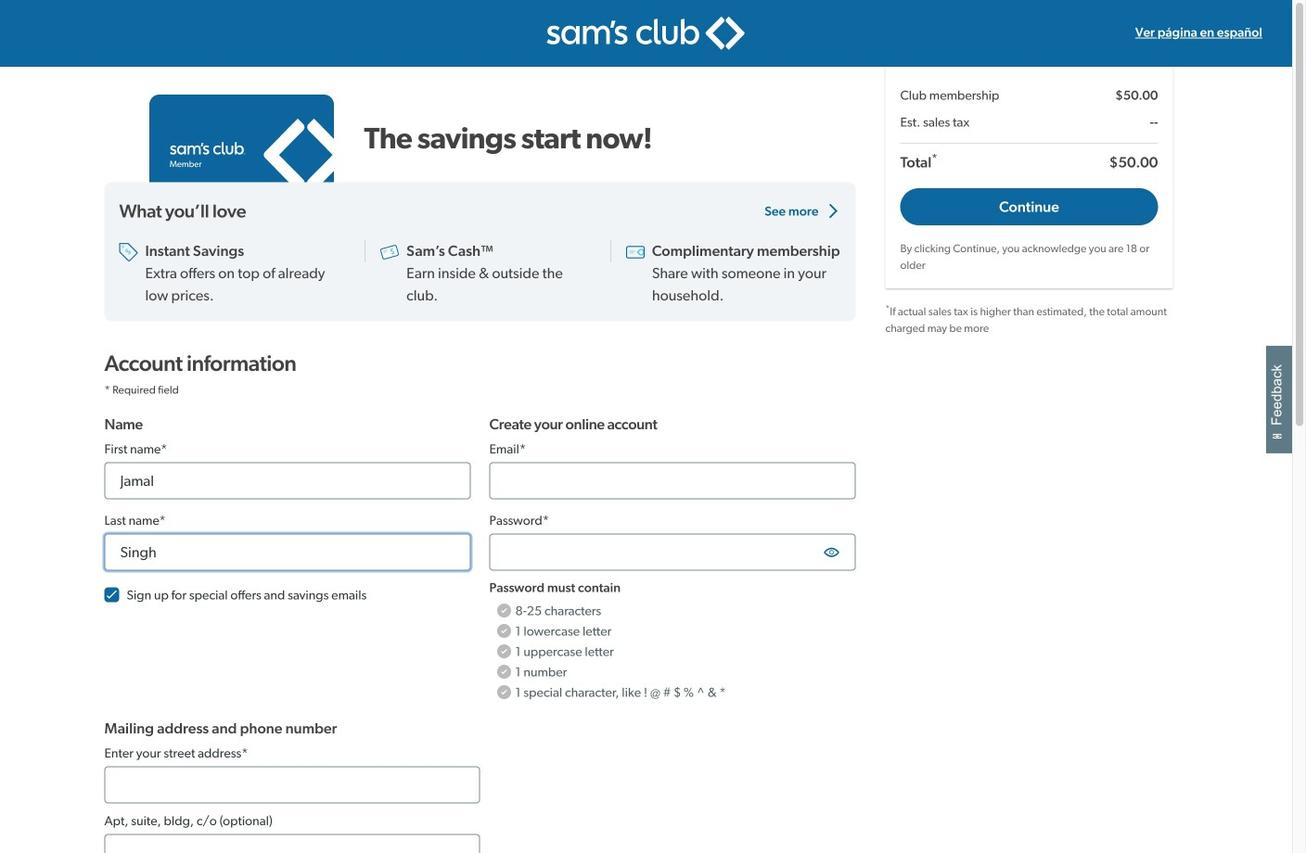 Task type: vqa. For each thing, say whether or not it's contained in the screenshot.
Colorado option
no



Task type: locate. For each thing, give the bounding box(es) containing it.
checked image
[[104, 588, 119, 603]]

None email field
[[490, 463, 856, 500]]

None password field
[[490, 534, 856, 571]]

None text field
[[104, 767, 480, 804]]

None text field
[[104, 463, 471, 500], [104, 534, 471, 571], [104, 463, 471, 500], [104, 534, 471, 571]]



Task type: describe. For each thing, give the bounding box(es) containing it.
show password image
[[823, 543, 841, 562]]

you shopping cart region
[[886, 67, 1173, 289]]

Apt, suite, bldg, c/o (optional). No PO Boxes. Military addresses OK. text field
[[104, 835, 480, 854]]

cart items element
[[901, 82, 1159, 132]]

show membership benefits image
[[826, 204, 841, 219]]



